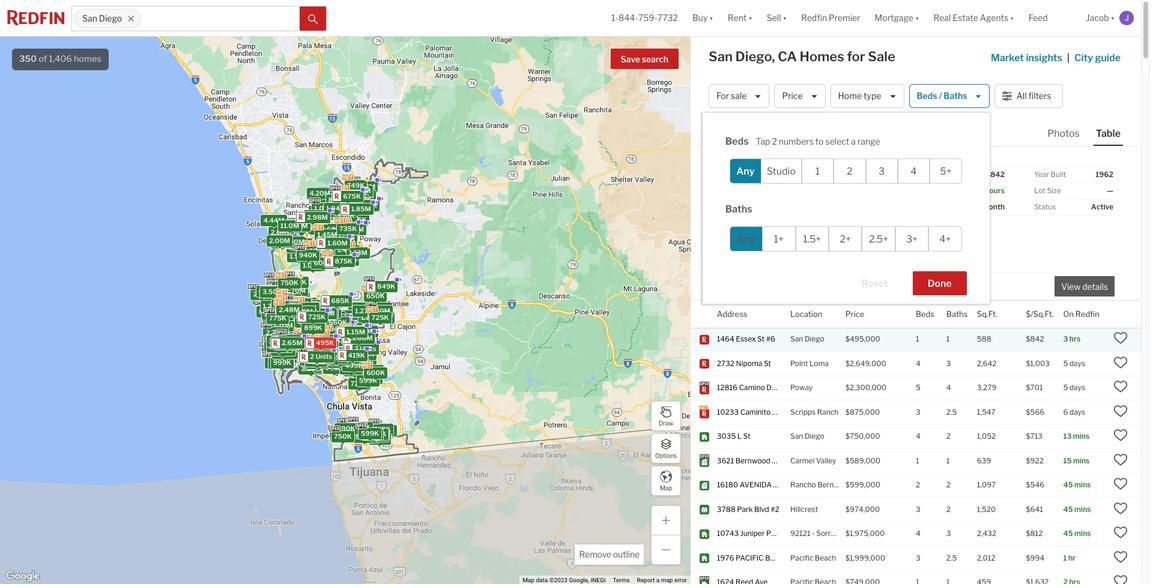 Task type: describe. For each thing, give the bounding box(es) containing it.
draw button
[[651, 401, 681, 431]]

0 horizontal spatial 500k
[[285, 338, 303, 346]]

0 vertical spatial 700k
[[356, 191, 374, 200]]

1 horizontal spatial 4.00m
[[297, 339, 318, 348]]

#38
[[809, 481, 823, 490]]

1 vertical spatial 3.35m
[[271, 359, 292, 367]]

6
[[1063, 408, 1068, 417]]

ca
[[778, 49, 797, 64]]

sorrento
[[816, 529, 846, 538]]

0 vertical spatial 475k
[[335, 315, 353, 323]]

for
[[847, 49, 865, 64]]

639
[[977, 456, 991, 465]]

3+ radio
[[895, 226, 929, 252]]

0 vertical spatial price
[[782, 91, 803, 101]]

bernwood
[[736, 456, 770, 465]]

2 vertical spatial 1.03m
[[289, 300, 309, 308]]

0 vertical spatial 939k
[[344, 333, 362, 341]]

▾ for mortgage ▾
[[915, 13, 919, 23]]

0 horizontal spatial 575k
[[302, 329, 319, 337]]

sq.ft.
[[977, 309, 997, 319]]

mins for $713
[[1073, 432, 1090, 441]]

740k
[[303, 340, 321, 348]]

▾ for jacob ▾
[[1111, 13, 1115, 23]]

favorite button checkbox
[[892, 150, 913, 170]]

$750,000
[[845, 432, 880, 441]]

16180 avenida venusto #38
[[717, 481, 823, 490]]

0 horizontal spatial 485k
[[306, 358, 324, 366]]

1 vertical spatial 939k
[[342, 364, 360, 373]]

1 vertical spatial 620k
[[321, 330, 339, 339]]

sq.ft. button
[[977, 301, 997, 328]]

2.5 for 1,547
[[946, 408, 957, 417]]

2 vertical spatial 2.50m
[[304, 357, 325, 365]]

150k
[[364, 430, 381, 439]]

925k down 695k
[[349, 216, 367, 224]]

695k
[[346, 207, 364, 215]]

615k
[[306, 352, 323, 361]]

1 vertical spatial 425k
[[342, 352, 360, 361]]

report a map error
[[637, 577, 687, 584]]

hrs
[[1070, 335, 1081, 344]]

3 inside checkbox
[[879, 165, 885, 177]]

ranch
[[817, 408, 839, 417]]

0 vertical spatial 735k
[[339, 225, 357, 233]]

san up point
[[790, 335, 803, 344]]

beds / baths button
[[909, 84, 990, 108]]

1.60m up the 1.88m
[[269, 337, 289, 346]]

1 horizontal spatial 1.79m
[[339, 249, 359, 257]]

1.90m up 990k at bottom
[[278, 282, 298, 290]]

1 horizontal spatial 1.08m
[[324, 246, 345, 255]]

mins for $812
[[1074, 529, 1091, 538]]

10233
[[717, 408, 739, 417]]

2.5+
[[869, 233, 888, 245]]

7732
[[658, 13, 678, 23]]

92121
[[790, 529, 810, 538]]

2,432
[[977, 529, 996, 538]]

1 vertical spatial 499k
[[345, 362, 363, 370]]

2 horizontal spatial 675k
[[371, 435, 389, 443]]

1 horizontal spatial 500k
[[334, 226, 352, 234]]

▾ for rent ▾
[[748, 13, 752, 23]]

favorite button image
[[892, 150, 913, 170]]

$713
[[1026, 432, 1043, 441]]

1 vertical spatial 475k
[[323, 337, 341, 345]]

$974,000
[[845, 505, 880, 514]]

feed button
[[1021, 0, 1079, 36]]

5 right $2,300,000
[[916, 383, 921, 392]]

3 hrs
[[1063, 335, 1081, 344]]

essex
[[736, 335, 756, 344]]

4 inside option
[[911, 165, 917, 177]]

san diego for 1464 essex st #6
[[790, 335, 824, 344]]

Any radio
[[729, 226, 763, 252]]

0 vertical spatial 1.09m
[[314, 204, 334, 213]]

all filters
[[1017, 91, 1051, 101]]

1 vertical spatial 700k
[[326, 353, 345, 362]]

agents
[[980, 13, 1008, 23]]

favorite this home image for 5 days
[[1113, 355, 1128, 370]]

3035 l st link
[[717, 432, 779, 442]]

0 vertical spatial 3.30m
[[291, 224, 312, 233]]

925k down 625k
[[321, 250, 339, 258]]

0 vertical spatial 400k
[[315, 251, 334, 259]]

900k
[[312, 315, 331, 323]]

0 horizontal spatial 1.08m
[[289, 312, 309, 320]]

5+
[[940, 165, 952, 177]]

2 horizontal spatial redfin
[[1075, 309, 1100, 319]]

979k
[[345, 195, 363, 203]]

for
[[716, 91, 729, 101]]

1 vertical spatial a
[[656, 577, 660, 584]]

949k up 1.99m
[[325, 316, 343, 324]]

buy ▾
[[692, 13, 713, 23]]

1 vertical spatial 485k
[[337, 424, 355, 433]]

45 mins for $641
[[1063, 505, 1091, 514]]

92121 - sorrento $1,975,000
[[790, 529, 885, 538]]

1 vertical spatial 650k
[[323, 359, 341, 367]]

350 of 1,406 homes
[[19, 53, 101, 64]]

0 horizontal spatial 1.15m
[[292, 301, 310, 309]]

1 horizontal spatial 395k
[[332, 432, 350, 440]]

0 vertical spatial diego
[[99, 13, 122, 24]]

3 checkbox
[[866, 159, 898, 184]]

#108
[[780, 456, 798, 465]]

feed
[[1029, 13, 1048, 23]]

1.60m up 810k
[[323, 329, 343, 338]]

0 horizontal spatial $842
[[986, 170, 1005, 179]]

1.90m down 2.20m on the bottom left of the page
[[266, 322, 286, 330]]

hours
[[985, 186, 1005, 195]]

$599,000
[[845, 481, 880, 490]]

45 for $812
[[1063, 529, 1073, 538]]

3035
[[717, 432, 736, 441]]

759-
[[638, 13, 658, 23]]

4 checkbox
[[898, 159, 930, 184]]

google image
[[3, 569, 43, 584]]

570k
[[306, 340, 323, 349]]

0 vertical spatial 11.0m
[[280, 222, 299, 230]]

0 vertical spatial san diego
[[82, 13, 122, 24]]

0 vertical spatial 850k
[[344, 192, 362, 200]]

990k
[[281, 295, 299, 304]]

any for studio
[[736, 165, 755, 177]]

st for l
[[743, 432, 750, 441]]

1 horizontal spatial 490k
[[337, 425, 355, 433]]

2 vertical spatial 1.15m
[[317, 338, 335, 346]]

1 vertical spatial 480k
[[304, 353, 323, 361]]

mortgage ▾
[[875, 13, 919, 23]]

bernardo
[[818, 481, 849, 490]]

1 left hr
[[1063, 554, 1067, 563]]

1 horizontal spatial 550k
[[376, 426, 394, 435]]

location button
[[790, 301, 822, 328]]

1 horizontal spatial 445k
[[330, 319, 348, 327]]

sell ▾ button
[[760, 0, 794, 36]]

419k
[[348, 351, 365, 360]]

5 for 2,642
[[1063, 359, 1068, 368]]

0 horizontal spatial 960k
[[275, 283, 293, 291]]

favorite this home image for $701
[[1113, 380, 1128, 394]]

1 vertical spatial 850k
[[335, 337, 353, 345]]

330k
[[339, 339, 357, 348]]

st for essex
[[757, 335, 765, 344]]

1 vertical spatial 735k
[[357, 360, 374, 368]]

1.95m
[[306, 212, 326, 220]]

0 vertical spatial 395k
[[301, 302, 319, 310]]

1 vertical spatial 845k
[[355, 433, 374, 441]]

▾ for sell ▾
[[783, 13, 787, 23]]

0 horizontal spatial 675k
[[303, 353, 321, 361]]

1 vertical spatial 11.0m
[[268, 295, 287, 304]]

1-844-759-7732
[[611, 13, 678, 23]]

1.94m
[[326, 204, 346, 213]]

1 horizontal spatial 575k
[[369, 430, 386, 438]]

status
[[1034, 202, 1056, 211]]

submit search image
[[308, 14, 318, 24]]

point
[[790, 359, 808, 368]]

555k
[[315, 251, 333, 259]]

1 vertical spatial 3.30m
[[289, 243, 310, 251]]

1.60m down 2.98m
[[322, 225, 342, 234]]

1 vertical spatial 1.03m
[[337, 256, 357, 264]]

1 vertical spatial baths
[[725, 204, 752, 215]]

diego for 3035 l st
[[805, 432, 824, 441]]

point loma
[[790, 359, 829, 368]]

0 vertical spatial 1.05m
[[320, 317, 340, 325]]

user photo image
[[1119, 11, 1134, 25]]

2 vertical spatial baths
[[946, 309, 968, 319]]

map for map
[[660, 484, 672, 492]]

previous button image
[[720, 214, 732, 226]]

325k
[[292, 240, 310, 248]]

2.5+ radio
[[862, 226, 895, 252]]

1 horizontal spatial 495k
[[316, 339, 334, 347]]

1-
[[611, 13, 619, 23]]

2 vertical spatial 849k
[[316, 363, 334, 372]]

1.60m down 625k
[[328, 239, 348, 247]]

1 horizontal spatial 960k
[[346, 366, 364, 375]]

estate
[[953, 13, 978, 23]]

$1,975,000
[[845, 529, 885, 538]]

mortgage
[[875, 13, 913, 23]]

910k
[[332, 428, 350, 436]]

scripps ranch
[[790, 408, 839, 417]]

640k
[[304, 351, 322, 359]]

1 hr
[[1063, 554, 1076, 563]]

$/sq. ft.
[[925, 170, 953, 179]]

1 option group from the top
[[729, 159, 962, 184]]

2.95m
[[302, 214, 323, 223]]

by
[[740, 154, 748, 161]]

9.50m
[[260, 303, 281, 311]]

days for $566
[[1070, 408, 1085, 417]]

870k
[[347, 198, 365, 207]]

diego for 1464 essex st #6
[[805, 335, 824, 344]]

0 vertical spatial 940k
[[299, 251, 317, 260]]

504k
[[288, 317, 306, 326]]

1 horizontal spatial price
[[845, 309, 864, 319]]

3621 bernwood pl #108
[[717, 456, 798, 465]]

terms
[[613, 577, 630, 584]]

0 vertical spatial 490k
[[308, 357, 326, 365]]

0 horizontal spatial 5.50m
[[268, 279, 289, 287]]

0 vertical spatial 3.35m
[[287, 222, 308, 230]]

0 horizontal spatial 899k
[[275, 236, 293, 245]]

898k
[[328, 196, 346, 204]]

1 vertical spatial 1.09m
[[303, 261, 323, 270]]

1 horizontal spatial on redfin
[[1063, 309, 1100, 319]]

days for $701
[[1070, 383, 1085, 392]]

0 horizontal spatial 830k
[[265, 313, 283, 321]]

0 vertical spatial 2.50m
[[314, 309, 335, 317]]

0 vertical spatial 995k
[[342, 332, 360, 340]]

4.36m
[[272, 285, 293, 294]]

1 vertical spatial $842
[[1026, 335, 1044, 344]]

0 vertical spatial 849k
[[322, 254, 340, 262]]

295k
[[307, 360, 325, 368]]

Studio checkbox
[[761, 159, 802, 184]]

rent ▾ button
[[728, 0, 752, 36]]

▾ inside 'link'
[[1010, 13, 1014, 23]]

2.5 for 2,012
[[946, 554, 957, 563]]

1 vertical spatial 2.50m
[[267, 342, 288, 350]]

1,547
[[977, 408, 996, 417]]

1 vertical spatial 429k
[[342, 352, 360, 360]]

report
[[637, 577, 655, 584]]

2 horizontal spatial 1.15m
[[346, 328, 365, 336]]

any for 1+
[[737, 233, 755, 245]]

1 vertical spatial beds
[[725, 136, 749, 147]]

0 horizontal spatial 3 units
[[276, 335, 298, 343]]

mins for $922
[[1073, 456, 1090, 465]]

0 vertical spatial 499k
[[338, 336, 356, 345]]

5.65m
[[337, 336, 358, 344]]

san up carmel
[[790, 432, 803, 441]]

tap
[[756, 136, 770, 147]]

0 vertical spatial 675k
[[343, 192, 361, 200]]

report a map error link
[[637, 577, 687, 584]]

sale
[[731, 91, 747, 101]]

949k up 312k
[[323, 352, 341, 360]]

0 vertical spatial on
[[925, 186, 935, 195]]

baths inside beds / baths button
[[944, 91, 967, 101]]

2.15m
[[274, 344, 293, 352]]

470k
[[298, 299, 316, 308]]

1 vertical spatial 3 units
[[305, 359, 328, 368]]



Task type: locate. For each thing, give the bounding box(es) containing it.
days for $1,003
[[1070, 359, 1085, 368]]

620k up 299k
[[321, 330, 339, 339]]

beach
[[765, 554, 790, 563]]

1.15m
[[292, 301, 310, 309], [346, 328, 365, 336], [317, 338, 335, 346]]

2 2.5 from the top
[[946, 554, 957, 563]]

2.05m
[[253, 290, 274, 299]]

590k
[[348, 197, 366, 205]]

925k down 419k
[[346, 360, 364, 368]]

620k up "350k"
[[299, 303, 317, 312]]

5 days for $1,003
[[1063, 359, 1085, 368]]

st right l
[[743, 432, 750, 441]]

1 5 days from the top
[[1063, 359, 1085, 368]]

on down the $/sq. at the right of page
[[925, 186, 935, 195]]

a
[[851, 136, 856, 147], [656, 577, 660, 584]]

1 vertical spatial 1.79m
[[301, 334, 321, 343]]

guide
[[1095, 52, 1121, 64]]

940k down 325k on the left top of page
[[299, 251, 317, 260]]

489k
[[310, 358, 328, 367]]

0 horizontal spatial 620k
[[299, 303, 317, 312]]

5 for 3,279
[[1063, 383, 1068, 392]]

mins for $641
[[1074, 505, 1091, 514]]

545k
[[344, 430, 362, 438]]

2.75m
[[267, 307, 287, 316], [330, 325, 350, 333], [266, 329, 286, 337]]

0 vertical spatial 845k
[[318, 310, 336, 319]]

a left range
[[851, 136, 856, 147]]

2 45 mins from the top
[[1063, 505, 1091, 514]]

1 horizontal spatial 675k
[[343, 192, 361, 200]]

3 days from the top
[[1070, 408, 1085, 417]]

2 favorite this home image from the top
[[1113, 404, 1128, 419]]

500k
[[334, 226, 352, 234], [285, 338, 303, 346]]

3 inside listed by redfin 3 hrs ago 3d walkthrough
[[773, 154, 777, 161]]

45 mins right $641
[[1063, 505, 1091, 514]]

6 favorite this home image from the top
[[1113, 550, 1128, 564]]

days up the 6 days
[[1070, 383, 1085, 392]]

diego left remove san diego icon
[[99, 13, 122, 24]]

550k down 669k
[[347, 356, 365, 364]]

done
[[928, 278, 952, 289]]

mins right 13
[[1073, 432, 1090, 441]]

0 vertical spatial days
[[1070, 359, 1085, 368]]

4 down beds 'button'
[[916, 359, 921, 368]]

1 checkbox
[[802, 159, 834, 184]]

price button
[[774, 84, 826, 108], [845, 301, 864, 328]]

0 vertical spatial 500k
[[334, 226, 352, 234]]

price up $495,000
[[845, 309, 864, 319]]

on inside button
[[1063, 309, 1074, 319]]

575k up 740k
[[302, 329, 319, 337]]

any inside checkbox
[[736, 165, 755, 177]]

1,520
[[977, 505, 996, 514]]

premier
[[829, 13, 860, 23]]

4 for $750,000
[[916, 432, 921, 441]]

san diego for 3035 l st
[[790, 432, 824, 441]]

0 vertical spatial park
[[737, 505, 753, 514]]

1.88m
[[273, 346, 293, 354]]

4 for $1,975,000
[[916, 529, 921, 538]]

45 mins down 15 mins
[[1063, 481, 1091, 490]]

3.50m
[[322, 193, 343, 202], [262, 288, 284, 296], [256, 295, 277, 303]]

699k
[[353, 193, 372, 201], [296, 328, 314, 337], [352, 374, 370, 382], [368, 432, 387, 440]]

©2023
[[549, 577, 568, 584]]

st inside "link"
[[743, 432, 750, 441]]

on redfin down "$/sq. ft."
[[925, 186, 959, 195]]

10743 juniper park link
[[717, 529, 782, 539]]

days down hrs
[[1070, 359, 1085, 368]]

jacob ▾
[[1086, 13, 1115, 23]]

done button
[[913, 271, 967, 295]]

details
[[1082, 282, 1108, 292]]

45 mins for $812
[[1063, 529, 1091, 538]]

san left diego,
[[709, 49, 733, 64]]

45 right $641
[[1063, 505, 1073, 514]]

1 vertical spatial 899k
[[304, 324, 322, 332]]

price button down san diego, ca homes for sale
[[774, 84, 826, 108]]

1 vertical spatial 1.05m
[[310, 335, 330, 344]]

favorite this home image for $994
[[1113, 550, 1128, 564]]

reset button
[[846, 271, 903, 295]]

1 horizontal spatial 830k
[[313, 312, 331, 320]]

575k right 545k
[[369, 430, 386, 438]]

429k
[[329, 333, 347, 342], [342, 352, 360, 360]]

sell ▾ button
[[767, 0, 787, 36]]

$495,000
[[845, 335, 880, 344]]

1 vertical spatial price button
[[845, 301, 864, 328]]

0 vertical spatial $842
[[986, 170, 1005, 179]]

1 2.5 from the top
[[946, 408, 957, 417]]

baths down x-out this home icon
[[946, 309, 968, 319]]

1 horizontal spatial 620k
[[321, 330, 339, 339]]

869k down 330k
[[339, 350, 357, 358]]

1 down baths button
[[946, 335, 950, 344]]

700k
[[356, 191, 374, 200], [326, 353, 345, 362], [363, 366, 381, 375]]

1 horizontal spatial 899k
[[304, 324, 322, 332]]

1 down tap 2 numbers to select a range
[[815, 165, 820, 177]]

1 vertical spatial 675k
[[303, 353, 321, 361]]

0 vertical spatial baths
[[944, 91, 967, 101]]

1.18m
[[347, 336, 365, 345]]

3.20m
[[267, 358, 288, 367]]

map left 'data'
[[523, 577, 534, 584]]

1 days from the top
[[1070, 359, 1085, 368]]

price down ca
[[782, 91, 803, 101]]

beds inside beds / baths button
[[917, 91, 937, 101]]

1.98m
[[290, 253, 310, 261]]

$/sq.ft. button
[[1026, 301, 1054, 328]]

1 horizontal spatial 650k
[[366, 292, 385, 301]]

1.5+ radio
[[795, 226, 829, 252]]

625k
[[323, 230, 341, 239]]

0 vertical spatial 1.15m
[[292, 301, 310, 309]]

mins up hr
[[1074, 529, 1091, 538]]

0 horizontal spatial 445k
[[307, 310, 325, 318]]

juniper
[[740, 529, 765, 538]]

real estate agents ▾
[[934, 13, 1014, 23]]

0 vertical spatial 45
[[1063, 481, 1073, 490]]

favorite this home image for $546
[[1113, 477, 1128, 491]]

4 right '$750,000'
[[916, 432, 921, 441]]

None search field
[[141, 7, 300, 31]]

favorite this home image for 45 mins
[[1113, 526, 1128, 540]]

760k
[[313, 332, 331, 341]]

photo of 1464 essex st #6, san diego, ca 92103 image
[[709, 147, 916, 300]]

1 vertical spatial 960k
[[346, 366, 364, 375]]

2 checkbox
[[834, 159, 866, 184]]

4+ radio
[[929, 226, 962, 252]]

1 vertical spatial 4.00m
[[264, 348, 286, 356]]

1 favorite this home image from the top
[[1113, 380, 1128, 394]]

1 vertical spatial st
[[764, 359, 771, 368]]

mins right 15 on the right
[[1073, 456, 1090, 465]]

days right 6
[[1070, 408, 1085, 417]]

1.08m
[[324, 246, 345, 255], [289, 312, 309, 320], [353, 334, 373, 342]]

google,
[[569, 577, 589, 584]]

45 mins for $546
[[1063, 481, 1091, 490]]

1.33m
[[304, 358, 324, 366]]

1 horizontal spatial on
[[1063, 309, 1074, 319]]

0 horizontal spatial park
[[737, 505, 753, 514]]

any inside radio
[[737, 233, 755, 245]]

720k
[[351, 200, 368, 208]]

1.59m
[[302, 356, 322, 364]]

0 vertical spatial 575k
[[302, 329, 319, 337]]

2.5 left 1,547
[[946, 408, 957, 417]]

3788
[[717, 505, 736, 514]]

favorite this home image
[[924, 279, 939, 294], [1113, 331, 1128, 346], [1113, 355, 1128, 370], [1113, 453, 1128, 467], [1113, 526, 1128, 540]]

1.09m
[[314, 204, 334, 213], [303, 261, 323, 270]]

0 horizontal spatial redfin
[[801, 13, 827, 23]]

3 45 from the top
[[1063, 529, 1073, 538]]

1 right $589,000 on the bottom right of the page
[[916, 456, 919, 465]]

960k down '479k'
[[346, 366, 364, 375]]

5 days for $701
[[1063, 383, 1085, 392]]

1 ▾ from the left
[[709, 13, 713, 23]]

2.00m
[[271, 228, 292, 237], [269, 237, 290, 245], [283, 238, 305, 246], [274, 314, 295, 322]]

0 vertical spatial 869k
[[336, 252, 354, 261]]

map inside the map button
[[660, 484, 672, 492]]

0 vertical spatial 429k
[[329, 333, 347, 342]]

favorite this home image for 15 mins
[[1113, 453, 1128, 467]]

0 vertical spatial a
[[851, 136, 856, 147]]

1 horizontal spatial $842
[[1026, 335, 1044, 344]]

16180
[[717, 481, 738, 490]]

remove san diego image
[[128, 15, 135, 22]]

3 ▾ from the left
[[783, 13, 787, 23]]

2732
[[717, 359, 735, 368]]

1 inside option
[[815, 165, 820, 177]]

0 horizontal spatial 550k
[[347, 356, 365, 364]]

5 up 6
[[1063, 383, 1068, 392]]

price button up $495,000
[[845, 301, 864, 328]]

1 vertical spatial 2.5
[[946, 554, 957, 563]]

on redfin up hrs
[[1063, 309, 1100, 319]]

997k
[[296, 303, 314, 312]]

7 favorite this home image from the top
[[1113, 574, 1128, 584]]

1 vertical spatial map
[[523, 577, 534, 584]]

real estate agents ▾ link
[[934, 0, 1014, 36]]

0 vertical spatial 620k
[[299, 303, 317, 312]]

option group
[[729, 159, 962, 184], [729, 226, 962, 252]]

495k
[[276, 336, 294, 345], [316, 339, 334, 347]]

1.09m down 920k
[[303, 261, 323, 270]]

3 favorite this home image from the top
[[1113, 428, 1128, 443]]

3.70m
[[275, 349, 295, 357]]

1.99m
[[326, 335, 346, 343]]

on up 3 hrs
[[1063, 309, 1074, 319]]

5 favorite this home image from the top
[[1113, 501, 1128, 516]]

▾ right agents
[[1010, 13, 1014, 23]]

3 45 mins from the top
[[1063, 529, 1091, 538]]

dialog
[[702, 113, 990, 304]]

425k up 1.99m
[[328, 321, 346, 329]]

2 vertical spatial days
[[1070, 408, 1085, 417]]

735k down 996k at left top
[[339, 225, 357, 233]]

san diego down scripps
[[790, 432, 824, 441]]

5 days up the 6 days
[[1063, 383, 1085, 392]]

$589,000
[[845, 456, 880, 465]]

map down options
[[660, 484, 672, 492]]

2 option group from the top
[[729, 226, 962, 252]]

beds for beds 'button'
[[916, 309, 935, 319]]

45 for $546
[[1063, 481, 1073, 490]]

940k right 349k
[[374, 313, 392, 322]]

400k down 625k
[[315, 251, 334, 259]]

real
[[934, 13, 951, 23]]

1 vertical spatial 400k
[[320, 308, 339, 317]]

tap 2 numbers to select a range
[[756, 136, 880, 147]]

year
[[1034, 170, 1049, 179]]

favorite this home image
[[1113, 380, 1128, 394], [1113, 404, 1128, 419], [1113, 428, 1128, 443], [1113, 477, 1128, 491], [1113, 501, 1128, 516], [1113, 550, 1128, 564], [1113, 574, 1128, 584]]

525k
[[318, 336, 335, 345]]

0 horizontal spatial map
[[523, 577, 534, 584]]

beds up by
[[725, 136, 749, 147]]

any left 1+ radio
[[737, 233, 755, 245]]

4 left 3,279
[[946, 383, 951, 392]]

redfin down view details
[[1075, 309, 1100, 319]]

x-out this home image
[[948, 279, 963, 294]]

baths right /
[[944, 91, 967, 101]]

0 vertical spatial 485k
[[306, 358, 324, 366]]

dialog containing beds
[[702, 113, 990, 304]]

on redfin button
[[1063, 301, 1100, 328]]

5+ checkbox
[[930, 159, 962, 184]]

favorite this home image for $566
[[1113, 404, 1128, 419]]

899k down "350k"
[[304, 324, 322, 332]]

1 down beds 'button'
[[916, 335, 919, 344]]

redfin left premier
[[801, 13, 827, 23]]

park left blvd
[[737, 505, 753, 514]]

1 vertical spatial 1.08m
[[289, 312, 309, 320]]

6 ▾ from the left
[[1111, 13, 1115, 23]]

869k right 555k
[[336, 252, 354, 261]]

845k down 765k
[[355, 433, 374, 441]]

8.57m
[[259, 307, 280, 316]]

1 vertical spatial 869k
[[339, 350, 357, 358]]

2 inside option
[[847, 165, 853, 177]]

5 ▾ from the left
[[1010, 13, 1014, 23]]

2732 nipoma st link
[[717, 359, 779, 369]]

425k down 669k
[[342, 352, 360, 361]]

4 favorite this home image from the top
[[1113, 477, 1128, 491]]

san up homes
[[82, 13, 97, 24]]

395k up "350k"
[[301, 302, 319, 310]]

▾ for buy ▾
[[709, 13, 713, 23]]

1 horizontal spatial 2.60m
[[355, 327, 376, 335]]

any down by
[[736, 165, 755, 177]]

▾
[[709, 13, 713, 23], [748, 13, 752, 23], [783, 13, 787, 23], [915, 13, 919, 23], [1010, 13, 1014, 23], [1111, 13, 1115, 23]]

395k left 770k
[[332, 432, 350, 440]]

4 right $1,975,000
[[916, 529, 921, 538]]

2 5 days from the top
[[1063, 383, 1085, 392]]

550k
[[347, 356, 365, 364], [376, 426, 394, 435]]

Any checkbox
[[729, 159, 762, 184]]

0 horizontal spatial a
[[656, 577, 660, 584]]

1 vertical spatial san diego
[[790, 335, 824, 344]]

photos
[[1047, 128, 1080, 139]]

0 vertical spatial 4.00m
[[297, 339, 318, 348]]

diego down scripps ranch
[[805, 432, 824, 441]]

favorite this home image for $713
[[1113, 428, 1128, 443]]

3,279
[[977, 383, 997, 392]]

1 vertical spatial price
[[845, 309, 864, 319]]

645k
[[297, 327, 315, 335]]

1 vertical spatial park
[[766, 529, 782, 538]]

0 vertical spatial 960k
[[275, 283, 293, 291]]

400k up 660k
[[320, 308, 339, 317]]

market
[[991, 52, 1024, 64]]

0 vertical spatial redfin
[[801, 13, 827, 23]]

$994
[[1026, 554, 1044, 563]]

3.30m up 1.98m
[[289, 243, 310, 251]]

899k up 1.98m
[[275, 236, 293, 245]]

mins down 15 mins
[[1074, 481, 1091, 490]]

580k
[[299, 304, 317, 312]]

949k up 950k
[[315, 316, 333, 325]]

550k right 770k
[[376, 426, 394, 435]]

draw
[[659, 420, 673, 427]]

rancho
[[790, 481, 816, 490]]

1 vertical spatial days
[[1070, 383, 1085, 392]]

1 vertical spatial 550k
[[376, 426, 394, 435]]

4 for $2,649,000
[[916, 359, 921, 368]]

1.90m up the 389k
[[339, 324, 359, 333]]

0 vertical spatial 425k
[[328, 321, 346, 329]]

mins right $641
[[1074, 505, 1091, 514]]

0 vertical spatial 5 days
[[1063, 359, 1085, 368]]

1.79m
[[339, 249, 359, 257], [301, 334, 321, 343]]

1 left 639
[[946, 456, 950, 465]]

0 vertical spatial option group
[[729, 159, 962, 184]]

798k
[[280, 277, 298, 285]]

2+ radio
[[829, 226, 862, 252]]

2 days from the top
[[1070, 383, 1085, 392]]

3 hours
[[979, 186, 1005, 195]]

2 vertical spatial 1.08m
[[353, 334, 373, 342]]

1 45 mins from the top
[[1063, 481, 1091, 490]]

1 horizontal spatial a
[[851, 136, 856, 147]]

830k
[[313, 312, 331, 320], [265, 313, 283, 321]]

0 vertical spatial 45 mins
[[1063, 481, 1091, 490]]

▾ left "user photo"
[[1111, 13, 1115, 23]]

0 horizontal spatial on redfin
[[925, 186, 959, 195]]

0 horizontal spatial 395k
[[301, 302, 319, 310]]

▾ right mortgage
[[915, 13, 919, 23]]

2 ▾ from the left
[[748, 13, 752, 23]]

0 horizontal spatial 2.60m
[[307, 358, 328, 367]]

2 vertical spatial 45
[[1063, 529, 1073, 538]]

3.88m
[[354, 183, 375, 191]]

940k
[[299, 251, 317, 260], [374, 313, 392, 322]]

beds left /
[[917, 91, 937, 101]]

45 down 15 on the right
[[1063, 481, 1073, 490]]

1.90m
[[278, 282, 298, 290], [266, 322, 286, 330], [339, 324, 359, 333]]

1 vertical spatial 575k
[[369, 430, 386, 438]]

485k
[[306, 358, 324, 366], [337, 424, 355, 433]]

0 horizontal spatial 650k
[[323, 359, 341, 367]]

photos button
[[1045, 127, 1094, 145]]

diego up loma
[[805, 335, 824, 344]]

map region
[[0, 0, 817, 584]]

mins for $546
[[1074, 481, 1091, 490]]

4 ▾ from the left
[[915, 13, 919, 23]]

1.80m
[[276, 346, 296, 354], [274, 353, 295, 362], [329, 363, 349, 372]]

city
[[1074, 52, 1093, 64]]

3.35m up 589k
[[287, 222, 308, 230]]

0 horizontal spatial 1.79m
[[301, 334, 321, 343]]

5 days down hrs
[[1063, 359, 1085, 368]]

1.25m
[[311, 360, 331, 368]]

1 vertical spatial redfin
[[937, 186, 959, 195]]

0 horizontal spatial 845k
[[318, 310, 336, 319]]

lot
[[1034, 186, 1046, 195]]

4 left the $/sq. at the right of page
[[911, 165, 917, 177]]

1 vertical spatial 500k
[[285, 338, 303, 346]]

▾ right 'buy'
[[709, 13, 713, 23]]

2 vertical spatial 700k
[[363, 366, 381, 375]]

2 45 from the top
[[1063, 505, 1073, 514]]

2 vertical spatial 675k
[[371, 435, 389, 443]]

1 horizontal spatial 5.50m
[[311, 207, 332, 216]]

845k down 685k
[[318, 310, 336, 319]]

beds for beds / baths
[[917, 91, 937, 101]]

favorite this home image for 3 hrs
[[1113, 331, 1128, 346]]

0 horizontal spatial 495k
[[276, 336, 294, 345]]

0 vertical spatial 650k
[[366, 292, 385, 301]]

map for map data ©2023 google, inegi
[[523, 577, 534, 584]]

925k up 669k
[[352, 329, 370, 338]]

2 horizontal spatial 1.08m
[[353, 334, 373, 342]]

630k
[[345, 195, 364, 204]]

1 horizontal spatial 480k
[[346, 333, 365, 341]]

st left #6
[[757, 335, 765, 344]]

1.09m up 2.98m
[[314, 204, 334, 213]]

1 45 from the top
[[1063, 481, 1073, 490]]

0 vertical spatial beds
[[917, 91, 937, 101]]

349k
[[340, 312, 359, 320]]

bath
[[870, 277, 885, 286]]

45 for $641
[[1063, 505, 1073, 514]]

499k
[[338, 336, 356, 345], [345, 362, 363, 370]]

1+ radio
[[762, 226, 795, 252]]

city guide link
[[1074, 51, 1123, 65]]

5.50m
[[311, 207, 332, 216], [268, 279, 289, 287]]

960k up 3.45m
[[275, 283, 293, 291]]

930k
[[304, 358, 323, 366]]

490k
[[308, 357, 326, 365], [337, 425, 355, 433]]

735k down 868k
[[357, 360, 374, 368]]

favorite this home image for $641
[[1113, 501, 1128, 516]]

775k
[[269, 314, 286, 323]]

1.10m
[[352, 201, 370, 210], [371, 304, 390, 312], [294, 308, 313, 316], [351, 328, 369, 336], [339, 329, 358, 338]]

st for nipoma
[[764, 359, 771, 368]]

0 vertical spatial 1.08m
[[324, 246, 345, 255]]

850k
[[344, 192, 362, 200], [335, 337, 353, 345]]

45 up '1 hr'
[[1063, 529, 1073, 538]]



Task type: vqa. For each thing, say whether or not it's contained in the screenshot.


